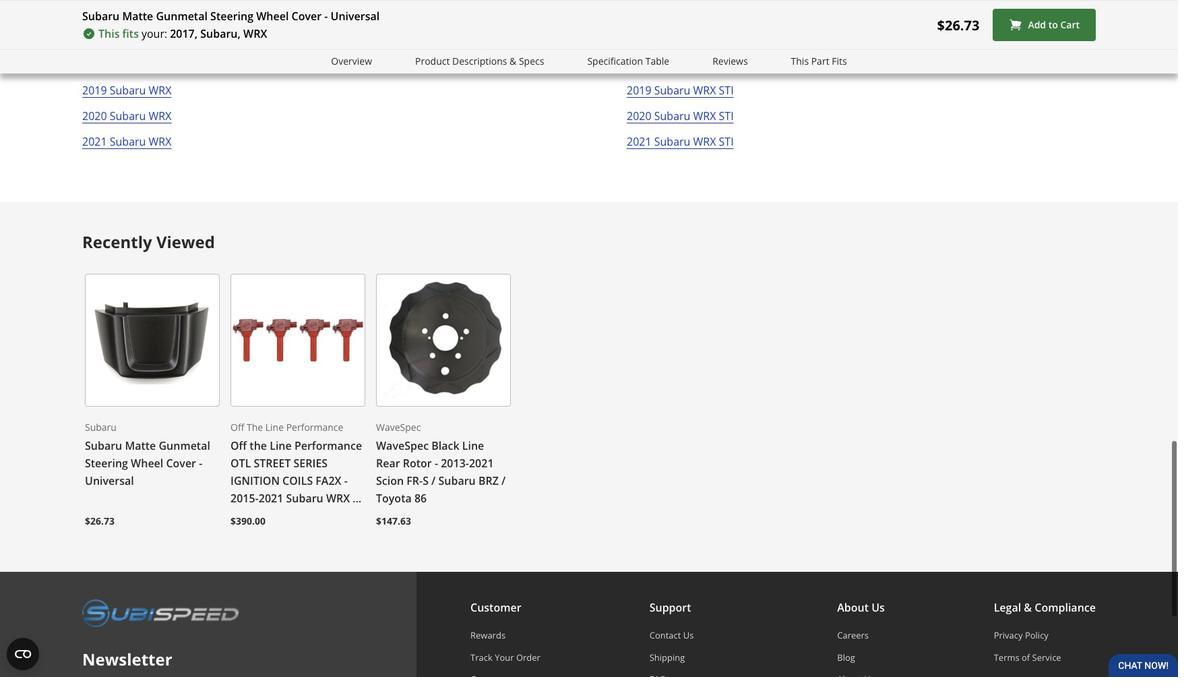 Task type: locate. For each thing, give the bounding box(es) containing it.
subaru inside 2019 subaru wrx link
[[110, 82, 146, 97]]

2013-
[[441, 455, 469, 470]]

contact
[[650, 629, 681, 641]]

subaru for 2019 subaru wrx
[[110, 82, 146, 97]]

0 vertical spatial cover
[[292, 9, 322, 24]]

universal inside "subaru subaru matte gunmetal steering wheel cover - universal"
[[85, 473, 134, 487]]

0 vertical spatial us
[[872, 600, 885, 615]]

otlssfa2x-4 off the line performance otl street series ignition coils fa2x - 2015-2020 subaru wrx / 2013-2020 frs / brz / 86, image
[[231, 273, 366, 406]]

wrx down 2018 subaru wrx link
[[149, 82, 172, 97]]

wheel
[[256, 9, 289, 24], [131, 455, 163, 470]]

0 horizontal spatial steering
[[85, 455, 128, 470]]

support
[[650, 600, 692, 615]]

track your order link
[[471, 651, 541, 663]]

1 horizontal spatial 2021
[[469, 455, 494, 470]]

1 horizontal spatial this
[[791, 55, 809, 67]]

overview link
[[331, 54, 372, 69]]

this fits your: 2017, subaru, wrx
[[98, 26, 267, 41]]

subaru for 2018 subaru wrx
[[110, 57, 146, 71]]

subaru inside 2019 subaru wrx sti link
[[655, 82, 691, 97]]

wrx down 2020 subaru wrx link
[[149, 134, 172, 148]]

0 vertical spatial wavespec
[[376, 420, 421, 433]]

2019 down 2018 subaru wrx link
[[82, 82, 107, 97]]

1 vertical spatial line
[[463, 438, 484, 452]]

customer
[[471, 600, 522, 615]]

subaru for 2017 subaru wrx
[[110, 31, 146, 46]]

0 horizontal spatial &
[[510, 55, 517, 67]]

1 2019 from the left
[[82, 82, 107, 97]]

1 vertical spatial steering
[[85, 455, 128, 470]]

rear
[[376, 455, 400, 470]]

this
[[98, 26, 120, 41], [791, 55, 809, 67]]

of
[[1022, 651, 1031, 663]]

1 2018 from the left
[[82, 57, 107, 71]]

& left specs
[[510, 55, 517, 67]]

subaru inside 2021 subaru wrx sti link
[[655, 134, 691, 148]]

2 / from the left
[[502, 473, 506, 487]]

2021 for 2021 subaru wrx sti
[[627, 134, 652, 148]]

1 vertical spatial $26.73
[[85, 514, 115, 527]]

subaru inside '2020 subaru wrx sti' link
[[655, 108, 691, 123]]

add
[[1029, 18, 1047, 31]]

wrx down 2019 subaru wrx link
[[149, 108, 172, 123]]

fr-
[[407, 473, 423, 487]]

2021 subaru wrx sti link
[[627, 132, 734, 158]]

1 horizontal spatial /
[[502, 473, 506, 487]]

open widget image
[[7, 638, 39, 670]]

0 vertical spatial &
[[510, 55, 517, 67]]

sti
[[719, 57, 734, 71], [719, 82, 734, 97], [719, 108, 734, 123], [719, 134, 734, 148]]

subaru for 2019 subaru wrx sti
[[655, 82, 691, 97]]

subaru for 2021 subaru wrx
[[110, 134, 146, 148]]

subaru inside 2021 subaru wrx link
[[110, 134, 146, 148]]

2 horizontal spatial 2021
[[627, 134, 652, 148]]

part
[[812, 55, 830, 67]]

overview
[[331, 55, 372, 67]]

gunmetal
[[156, 9, 208, 24], [159, 438, 210, 452]]

2018 subaru wrx sti
[[627, 57, 734, 71]]

2021 up the 'brz'
[[469, 455, 494, 470]]

fits
[[832, 55, 848, 67]]

the
[[247, 420, 263, 433]]

0 vertical spatial matte
[[122, 9, 153, 24]]

1 horizontal spatial line
[[463, 438, 484, 452]]

subaru for 2020 subaru wrx
[[110, 108, 146, 123]]

cart
[[1061, 18, 1080, 31]]

line
[[266, 420, 284, 433], [463, 438, 484, 452]]

2021 down '2020 subaru wrx sti' link
[[627, 134, 652, 148]]

us up shipping link
[[684, 629, 694, 641]]

wrx right fits
[[149, 31, 172, 46]]

wrx for 2020 subaru wrx
[[149, 108, 172, 123]]

1 horizontal spatial 2018
[[627, 57, 652, 71]]

subaru inside 2020 subaru wrx link
[[110, 108, 146, 123]]

2 2020 from the left
[[627, 108, 652, 123]]

careers link
[[838, 629, 885, 641]]

2 2018 from the left
[[627, 57, 652, 71]]

1 vertical spatial gunmetal
[[159, 438, 210, 452]]

blog link
[[838, 651, 885, 663]]

wheel inside "subaru subaru matte gunmetal steering wheel cover - universal"
[[131, 455, 163, 470]]

1 horizontal spatial steering
[[210, 9, 254, 24]]

& right legal
[[1025, 600, 1033, 615]]

shipping
[[650, 651, 685, 663]]

wrx
[[149, 5, 172, 20], [243, 26, 267, 41], [149, 31, 172, 46], [149, 57, 172, 71], [694, 57, 717, 71], [149, 82, 172, 97], [694, 82, 717, 97], [149, 108, 172, 123], [694, 108, 717, 123], [149, 134, 172, 148], [694, 134, 717, 148]]

compliance
[[1035, 600, 1097, 615]]

0 horizontal spatial 2020
[[82, 108, 107, 123]]

0 horizontal spatial 2021
[[82, 134, 107, 148]]

wrx down 2019 subaru wrx sti link
[[694, 108, 717, 123]]

wrx for 2021 subaru wrx
[[149, 134, 172, 148]]

0 vertical spatial this
[[98, 26, 120, 41]]

1 wavespec from the top
[[376, 420, 421, 433]]

1 horizontal spatial 2019
[[627, 82, 652, 97]]

scion
[[376, 473, 404, 487]]

wrx up 2019 subaru wrx sti
[[694, 57, 717, 71]]

0 horizontal spatial us
[[684, 629, 694, 641]]

wrx for 2021 subaru wrx sti
[[694, 134, 717, 148]]

1 vertical spatial wavespec
[[376, 438, 429, 452]]

/
[[432, 473, 436, 487], [502, 473, 506, 487]]

2 2019 from the left
[[627, 82, 652, 97]]

1 sti from the top
[[719, 57, 734, 71]]

- for rear
[[435, 455, 438, 470]]

0 horizontal spatial cover
[[166, 455, 196, 470]]

policy
[[1026, 629, 1049, 641]]

legal
[[995, 600, 1022, 615]]

privacy policy link
[[995, 629, 1097, 641]]

2020 subaru wrx sti
[[627, 108, 734, 123]]

legal & compliance
[[995, 600, 1097, 615]]

2020 down 2019 subaru wrx sti link
[[627, 108, 652, 123]]

3 sti from the top
[[719, 108, 734, 123]]

2020 subaru wrx sti link
[[627, 107, 734, 132]]

careers
[[838, 629, 869, 641]]

1 vertical spatial cover
[[166, 455, 196, 470]]

2 sti from the top
[[719, 82, 734, 97]]

2018 for 2018 subaru wrx
[[82, 57, 107, 71]]

subaru inside 2018 subaru wrx link
[[110, 57, 146, 71]]

1 vertical spatial matte
[[125, 438, 156, 452]]

2020 inside 2020 subaru wrx link
[[82, 108, 107, 123]]

sti for 2018 subaru wrx sti
[[719, 57, 734, 71]]

this left part
[[791, 55, 809, 67]]

2020 inside '2020 subaru wrx sti' link
[[627, 108, 652, 123]]

reviews
[[713, 55, 748, 67]]

1 horizontal spatial 2020
[[627, 108, 652, 123]]

product descriptions & specs
[[415, 55, 545, 67]]

subaru inside 2018 subaru wrx sti link
[[655, 57, 691, 71]]

0 horizontal spatial 2019
[[82, 82, 107, 97]]

steering
[[210, 9, 254, 24], [85, 455, 128, 470]]

2018
[[82, 57, 107, 71], [627, 57, 652, 71]]

2019 down specification table link
[[627, 82, 652, 97]]

subaru inside 2016 subaru wrx link
[[110, 5, 146, 20]]

2021 subaru wrx sti
[[627, 134, 734, 148]]

viewed
[[156, 230, 215, 252]]

2021
[[82, 134, 107, 148], [627, 134, 652, 148], [469, 455, 494, 470]]

$147.63
[[376, 514, 411, 527]]

sti up 2019 subaru wrx sti
[[719, 57, 734, 71]]

recently
[[82, 230, 152, 252]]

2020 down 2019 subaru wrx link
[[82, 108, 107, 123]]

us right about
[[872, 600, 885, 615]]

specs
[[519, 55, 545, 67]]

4 sti from the top
[[719, 134, 734, 148]]

0 horizontal spatial /
[[432, 473, 436, 487]]

2021 down 2020 subaru wrx link
[[82, 134, 107, 148]]

your
[[495, 651, 514, 663]]

0 horizontal spatial universal
[[85, 473, 134, 487]]

specification
[[588, 55, 643, 67]]

2020 for 2020 subaru wrx
[[82, 108, 107, 123]]

add to cart button
[[994, 9, 1097, 41]]

wrx up your:
[[149, 5, 172, 20]]

1 vertical spatial this
[[791, 55, 809, 67]]

1 horizontal spatial us
[[872, 600, 885, 615]]

/ right s
[[432, 473, 436, 487]]

0 horizontal spatial this
[[98, 26, 120, 41]]

line up 2013-
[[463, 438, 484, 452]]

2 horizontal spatial -
[[435, 455, 438, 470]]

subispeed logo image
[[82, 599, 239, 627]]

this left fits
[[98, 26, 120, 41]]

&
[[510, 55, 517, 67], [1025, 600, 1033, 615]]

- inside wavespec wavespec black line rear rotor - 2013-2021 scion fr-s / subaru brz / toyota 86
[[435, 455, 438, 470]]

1 vertical spatial &
[[1025, 600, 1033, 615]]

0 vertical spatial steering
[[210, 9, 254, 24]]

1 horizontal spatial wheel
[[256, 9, 289, 24]]

sti down 2019 subaru wrx sti link
[[719, 108, 734, 123]]

0 horizontal spatial 2018
[[82, 57, 107, 71]]

terms of service
[[995, 651, 1062, 663]]

subaru for 2018 subaru wrx sti
[[655, 57, 691, 71]]

wavsub031bl wavespec black line rear rotor - 2013+ ft86, image
[[376, 273, 511, 406]]

/ right the 'brz'
[[502, 473, 506, 487]]

wavespec
[[376, 420, 421, 433], [376, 438, 429, 452]]

newsletter
[[82, 648, 172, 670]]

- for wheel
[[325, 9, 328, 24]]

wrx down 2018 subaru wrx sti link
[[694, 82, 717, 97]]

1 vertical spatial us
[[684, 629, 694, 641]]

2019 inside 2019 subaru wrx sti link
[[627, 82, 652, 97]]

1 vertical spatial wheel
[[131, 455, 163, 470]]

track your order
[[471, 651, 541, 663]]

0 horizontal spatial -
[[199, 455, 203, 470]]

subaru inside wavespec wavespec black line rear rotor - 2013-2021 scion fr-s / subaru brz / toyota 86
[[439, 473, 476, 487]]

1 horizontal spatial $26.73
[[938, 16, 980, 34]]

wrx down your:
[[149, 57, 172, 71]]

0 vertical spatial line
[[266, 420, 284, 433]]

2019 inside 2019 subaru wrx link
[[82, 82, 107, 97]]

sti down '2020 subaru wrx sti' link
[[719, 134, 734, 148]]

2017,
[[170, 26, 198, 41]]

2019
[[82, 82, 107, 97], [627, 82, 652, 97]]

line right the
[[266, 420, 284, 433]]

order
[[517, 651, 541, 663]]

subaru inside the 2017 subaru wrx link
[[110, 31, 146, 46]]

2019 subaru wrx sti
[[627, 82, 734, 97]]

1 2020 from the left
[[82, 108, 107, 123]]

2019 for 2019 subaru wrx
[[82, 82, 107, 97]]

1 horizontal spatial -
[[325, 9, 328, 24]]

1 vertical spatial universal
[[85, 473, 134, 487]]

sti down reviews link at the top of the page
[[719, 82, 734, 97]]

1 horizontal spatial universal
[[331, 9, 380, 24]]

0 horizontal spatial wheel
[[131, 455, 163, 470]]

wrx down '2020 subaru wrx sti' link
[[694, 134, 717, 148]]

0 vertical spatial gunmetal
[[156, 9, 208, 24]]

universal
[[331, 9, 380, 24], [85, 473, 134, 487]]

subaru
[[110, 5, 146, 20], [82, 9, 120, 24], [110, 31, 146, 46], [110, 57, 146, 71], [655, 57, 691, 71], [110, 82, 146, 97], [655, 82, 691, 97], [110, 108, 146, 123], [655, 108, 691, 123], [110, 134, 146, 148], [655, 134, 691, 148], [85, 420, 117, 433], [85, 438, 122, 452], [439, 473, 476, 487]]

2019 for 2019 subaru wrx sti
[[627, 82, 652, 97]]

wrx for 2016 subaru wrx
[[149, 5, 172, 20]]

descriptions
[[453, 55, 508, 67]]



Task type: describe. For each thing, give the bounding box(es) containing it.
shipping link
[[650, 651, 729, 663]]

2018 subaru wrx link
[[82, 55, 172, 81]]

subaru for 2021 subaru wrx sti
[[655, 134, 691, 148]]

2017
[[82, 31, 107, 46]]

sti for 2021 subaru wrx sti
[[719, 134, 734, 148]]

2016 subaru wrx link
[[82, 4, 172, 30]]

off
[[231, 420, 244, 433]]

2017 subaru wrx link
[[82, 30, 172, 55]]

matte inside "subaru subaru matte gunmetal steering wheel cover - universal"
[[125, 438, 156, 452]]

subaru subaru matte gunmetal steering wheel cover - universal
[[85, 420, 210, 487]]

2020 subaru wrx
[[82, 108, 172, 123]]

2 wavespec from the top
[[376, 438, 429, 452]]

2019 subaru wrx
[[82, 82, 172, 97]]

service
[[1033, 651, 1062, 663]]

black
[[432, 438, 460, 452]]

sub34342va030 subaru matte gunmetal steering wheel cover - 15+ wrx / 15+ sti, image
[[85, 273, 220, 406]]

0 horizontal spatial line
[[266, 420, 284, 433]]

fits
[[122, 26, 139, 41]]

this part fits
[[791, 55, 848, 67]]

wrx for 2019 subaru wrx sti
[[694, 82, 717, 97]]

toyota
[[376, 490, 412, 505]]

reviews link
[[713, 54, 748, 69]]

wrx for 2018 subaru wrx
[[149, 57, 172, 71]]

2016
[[82, 5, 107, 20]]

contact us link
[[650, 629, 729, 641]]

this part fits link
[[791, 54, 848, 69]]

1 horizontal spatial cover
[[292, 9, 322, 24]]

1 / from the left
[[432, 473, 436, 487]]

us for about us
[[872, 600, 885, 615]]

wrx for 2017 subaru wrx
[[149, 31, 172, 46]]

blog
[[838, 651, 856, 663]]

subaru for 2016 subaru wrx
[[110, 5, 146, 20]]

2019 subaru wrx link
[[82, 81, 172, 107]]

terms of service link
[[995, 651, 1097, 663]]

off the line performance
[[231, 420, 344, 433]]

2019 subaru wrx sti link
[[627, 81, 734, 107]]

0 vertical spatial universal
[[331, 9, 380, 24]]

2020 subaru wrx link
[[82, 107, 172, 132]]

0 vertical spatial $26.73
[[938, 16, 980, 34]]

wrx for 2019 subaru wrx
[[149, 82, 172, 97]]

subaru for subaru subaru matte gunmetal steering wheel cover - universal
[[85, 438, 122, 452]]

rewards
[[471, 629, 506, 641]]

your:
[[142, 26, 167, 41]]

2017 subaru wrx
[[82, 31, 172, 46]]

product descriptions & specs link
[[415, 54, 545, 69]]

s
[[423, 473, 429, 487]]

86
[[415, 490, 427, 505]]

wrx down subaru matte gunmetal steering wheel cover - universal
[[243, 26, 267, 41]]

gunmetal inside "subaru subaru matte gunmetal steering wheel cover - universal"
[[159, 438, 210, 452]]

privacy
[[995, 629, 1023, 641]]

sti for 2019 subaru wrx sti
[[719, 82, 734, 97]]

performance
[[286, 420, 344, 433]]

2021 subaru wrx link
[[82, 132, 172, 158]]

- inside "subaru subaru matte gunmetal steering wheel cover - universal"
[[199, 455, 203, 470]]

product
[[415, 55, 450, 67]]

2018 for 2018 subaru wrx sti
[[627, 57, 652, 71]]

2021 subaru wrx
[[82, 134, 172, 148]]

2021 inside wavespec wavespec black line rear rotor - 2013-2021 scion fr-s / subaru brz / toyota 86
[[469, 455, 494, 470]]

add to cart
[[1029, 18, 1080, 31]]

2016 subaru wrx
[[82, 5, 172, 20]]

rewards link
[[471, 629, 541, 641]]

line inside wavespec wavespec black line rear rotor - 2013-2021 scion fr-s / subaru brz / toyota 86
[[463, 438, 484, 452]]

recently viewed
[[82, 230, 215, 252]]

2020 for 2020 subaru wrx sti
[[627, 108, 652, 123]]

cover inside "subaru subaru matte gunmetal steering wheel cover - universal"
[[166, 455, 196, 470]]

to
[[1049, 18, 1059, 31]]

table
[[646, 55, 670, 67]]

wrx for 2018 subaru wrx sti
[[694, 57, 717, 71]]

this for this part fits
[[791, 55, 809, 67]]

0 horizontal spatial $26.73
[[85, 514, 115, 527]]

subaru,
[[200, 26, 241, 41]]

subaru matte gunmetal steering wheel cover - universal
[[82, 9, 380, 24]]

2018 subaru wrx sti link
[[627, 55, 734, 81]]

2021 for 2021 subaru wrx
[[82, 134, 107, 148]]

subaru for 2020 subaru wrx sti
[[655, 108, 691, 123]]

wavespec wavespec black line rear rotor - 2013-2021 scion fr-s / subaru brz / toyota 86
[[376, 420, 506, 505]]

rotor
[[403, 455, 432, 470]]

about us
[[838, 600, 885, 615]]

track
[[471, 651, 493, 663]]

0 vertical spatial wheel
[[256, 9, 289, 24]]

specification table
[[588, 55, 670, 67]]

2018 subaru wrx
[[82, 57, 172, 71]]

specification table link
[[588, 54, 670, 69]]

contact us
[[650, 629, 694, 641]]

about
[[838, 600, 869, 615]]

sti for 2020 subaru wrx sti
[[719, 108, 734, 123]]

wrx for 2020 subaru wrx sti
[[694, 108, 717, 123]]

1 horizontal spatial &
[[1025, 600, 1033, 615]]

privacy policy
[[995, 629, 1049, 641]]

this for this fits your: 2017, subaru, wrx
[[98, 26, 120, 41]]

brz
[[479, 473, 499, 487]]

steering inside "subaru subaru matte gunmetal steering wheel cover - universal"
[[85, 455, 128, 470]]

terms
[[995, 651, 1020, 663]]

us for contact us
[[684, 629, 694, 641]]



Task type: vqa. For each thing, say whether or not it's contained in the screenshot.


